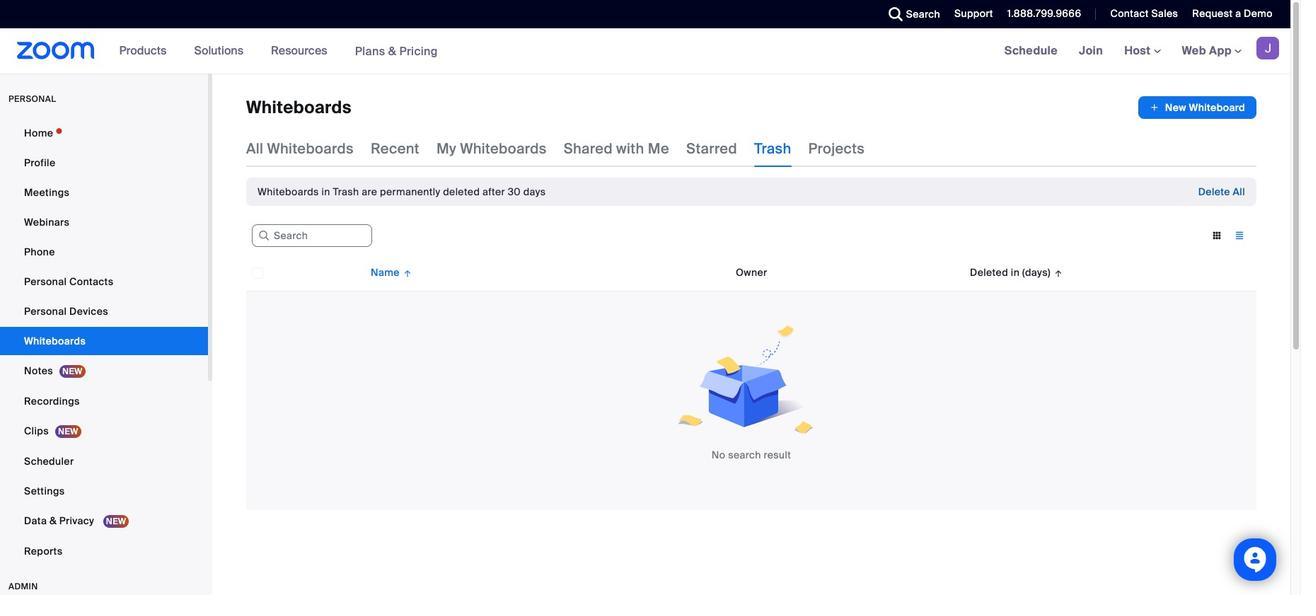 Task type: describe. For each thing, give the bounding box(es) containing it.
plans
[[355, 44, 386, 58]]

whiteboards in trash are permanently deleted after 30 days
[[258, 185, 546, 198]]

zoom logo image
[[17, 42, 95, 59]]

delete all button
[[1199, 181, 1246, 203]]

& for privacy
[[49, 515, 57, 527]]

all whiteboards
[[246, 139, 354, 158]]

clips
[[24, 425, 49, 438]]

demo
[[1245, 7, 1274, 20]]

personal contacts link
[[0, 268, 208, 296]]

solutions
[[194, 43, 244, 58]]

1.888.799.9666
[[1008, 7, 1082, 20]]

whiteboards inside application
[[246, 96, 352, 118]]

whiteboards link
[[0, 327, 208, 355]]

personal for personal devices
[[24, 305, 67, 318]]

search
[[907, 8, 941, 21]]

resources button
[[271, 28, 334, 74]]

home
[[24, 127, 53, 139]]

personal menu menu
[[0, 119, 208, 567]]

data & privacy
[[24, 515, 97, 527]]

recordings link
[[0, 387, 208, 416]]

new whiteboard button
[[1139, 96, 1257, 119]]

admin
[[8, 581, 38, 593]]

meetings link
[[0, 178, 208, 207]]

home link
[[0, 119, 208, 147]]

request a demo
[[1193, 7, 1274, 20]]

join link
[[1069, 28, 1114, 74]]

schedule
[[1005, 43, 1058, 58]]

webinars
[[24, 216, 70, 229]]

name
[[371, 266, 400, 279]]

pricing
[[400, 44, 438, 58]]

with
[[617, 139, 645, 158]]

shared with me
[[564, 139, 670, 158]]

personal
[[8, 93, 56, 105]]

profile picture image
[[1257, 37, 1280, 59]]

settings link
[[0, 477, 208, 505]]

in for deleted
[[1012, 266, 1020, 279]]

recordings
[[24, 395, 80, 408]]

data
[[24, 515, 47, 527]]

personal devices link
[[0, 297, 208, 326]]

plans & pricing
[[355, 44, 438, 58]]

support
[[955, 7, 994, 20]]

application containing name
[[246, 254, 1268, 521]]

delete all
[[1199, 185, 1246, 198]]

host
[[1125, 43, 1154, 58]]

profile
[[24, 156, 56, 169]]

& for pricing
[[388, 44, 397, 58]]

shared
[[564, 139, 613, 158]]

meetings navigation
[[994, 28, 1291, 74]]

whiteboards in trash are permanently deleted after 30 days alert
[[258, 185, 546, 199]]

search
[[729, 449, 762, 462]]

30
[[508, 185, 521, 198]]

notes link
[[0, 357, 208, 386]]

host button
[[1125, 43, 1161, 58]]

scheduler link
[[0, 447, 208, 476]]

in for whiteboards
[[322, 185, 330, 198]]

reports link
[[0, 537, 208, 566]]

products button
[[119, 28, 173, 74]]

search button
[[878, 0, 944, 28]]

products
[[119, 43, 167, 58]]

(days)
[[1023, 266, 1051, 279]]

contacts
[[69, 275, 114, 288]]

no search result
[[712, 449, 792, 462]]

whiteboards inside whiteboards in trash are permanently deleted after 30 days alert
[[258, 185, 319, 198]]

are
[[362, 185, 378, 198]]

my whiteboards
[[437, 139, 547, 158]]

personal contacts
[[24, 275, 114, 288]]

projects
[[809, 139, 865, 158]]

after
[[483, 185, 505, 198]]

app
[[1210, 43, 1233, 58]]

join
[[1080, 43, 1104, 58]]



Task type: vqa. For each thing, say whether or not it's contained in the screenshot.
Recordings link
yes



Task type: locate. For each thing, give the bounding box(es) containing it.
in
[[322, 185, 330, 198], [1012, 266, 1020, 279]]

1 horizontal spatial all
[[1234, 185, 1246, 198]]

banner containing products
[[0, 28, 1291, 74]]

1 vertical spatial personal
[[24, 305, 67, 318]]

support link
[[944, 0, 997, 28], [955, 7, 994, 20]]

days
[[524, 185, 546, 198]]

contact
[[1111, 7, 1150, 20]]

Search text field
[[252, 225, 372, 247]]

&
[[388, 44, 397, 58], [49, 515, 57, 527]]

in left the "are"
[[322, 185, 330, 198]]

contact sales
[[1111, 7, 1179, 20]]

& right plans
[[388, 44, 397, 58]]

phone
[[24, 246, 55, 258]]

& inside personal menu menu
[[49, 515, 57, 527]]

new whiteboard
[[1166, 101, 1246, 114]]

owner
[[736, 266, 768, 279]]

trash inside tabs of all whiteboard page tab list
[[755, 139, 792, 158]]

banner
[[0, 28, 1291, 74]]

reports
[[24, 545, 63, 558]]

notes
[[24, 365, 53, 377]]

1 horizontal spatial &
[[388, 44, 397, 58]]

1 horizontal spatial trash
[[755, 139, 792, 158]]

recent
[[371, 139, 420, 158]]

trash inside alert
[[333, 185, 359, 198]]

deleted in (days)
[[971, 266, 1051, 279]]

0 vertical spatial in
[[322, 185, 330, 198]]

0 horizontal spatial trash
[[333, 185, 359, 198]]

webinars link
[[0, 208, 208, 236]]

meetings
[[24, 186, 70, 199]]

in inside alert
[[322, 185, 330, 198]]

2 arrow up image from the left
[[1051, 264, 1064, 281]]

in left (days)
[[1012, 266, 1020, 279]]

sales
[[1152, 7, 1179, 20]]

web app
[[1183, 43, 1233, 58]]

whiteboard
[[1190, 101, 1246, 114]]

list mode, selected image
[[1229, 229, 1252, 242]]

0 vertical spatial trash
[[755, 139, 792, 158]]

resources
[[271, 43, 328, 58]]

arrow up image for deleted in (days)
[[1051, 264, 1064, 281]]

trash down "whiteboards" application
[[755, 139, 792, 158]]

no
[[712, 449, 726, 462]]

clips link
[[0, 417, 208, 446]]

phone link
[[0, 238, 208, 266]]

1 vertical spatial all
[[1234, 185, 1246, 198]]

deleted
[[443, 185, 480, 198]]

personal down phone at the left top of the page
[[24, 275, 67, 288]]

a
[[1236, 7, 1242, 20]]

personal down the personal contacts
[[24, 305, 67, 318]]

0 horizontal spatial all
[[246, 139, 264, 158]]

schedule link
[[994, 28, 1069, 74]]

1.888.799.9666 button
[[997, 0, 1086, 28], [1008, 7, 1082, 20]]

trash left the "are"
[[333, 185, 359, 198]]

whiteboards
[[246, 96, 352, 118], [267, 139, 354, 158], [460, 139, 547, 158], [258, 185, 319, 198], [24, 335, 86, 348]]

web
[[1183, 43, 1207, 58]]

1 vertical spatial trash
[[333, 185, 359, 198]]

web app button
[[1183, 43, 1242, 58]]

tabs of all whiteboard page tab list
[[246, 130, 865, 167]]

settings
[[24, 485, 65, 498]]

all inside "button"
[[1234, 185, 1246, 198]]

trash
[[755, 139, 792, 158], [333, 185, 359, 198]]

request a demo link
[[1183, 0, 1291, 28], [1193, 7, 1274, 20]]

new
[[1166, 101, 1187, 114]]

1 vertical spatial &
[[49, 515, 57, 527]]

in inside application
[[1012, 266, 1020, 279]]

2 personal from the top
[[24, 305, 67, 318]]

arrow up image
[[400, 264, 413, 281], [1051, 264, 1064, 281]]

contact sales link
[[1100, 0, 1183, 28], [1111, 7, 1179, 20]]

1 horizontal spatial arrow up image
[[1051, 264, 1064, 281]]

0 horizontal spatial &
[[49, 515, 57, 527]]

data & privacy link
[[0, 507, 208, 536]]

1 arrow up image from the left
[[400, 264, 413, 281]]

application
[[246, 254, 1268, 521]]

product information navigation
[[109, 28, 449, 74]]

1 vertical spatial in
[[1012, 266, 1020, 279]]

all
[[246, 139, 264, 158], [1234, 185, 1246, 198]]

1 horizontal spatial in
[[1012, 266, 1020, 279]]

privacy
[[59, 515, 94, 527]]

0 vertical spatial &
[[388, 44, 397, 58]]

0 vertical spatial all
[[246, 139, 264, 158]]

request
[[1193, 7, 1234, 20]]

& inside product information 'navigation'
[[388, 44, 397, 58]]

& right data
[[49, 515, 57, 527]]

personal devices
[[24, 305, 108, 318]]

whiteboards application
[[246, 96, 1257, 119]]

0 vertical spatial personal
[[24, 275, 67, 288]]

permanently
[[380, 185, 441, 198]]

profile link
[[0, 149, 208, 177]]

1 personal from the top
[[24, 275, 67, 288]]

arrow up image for name
[[400, 264, 413, 281]]

me
[[648, 139, 670, 158]]

all inside tab list
[[246, 139, 264, 158]]

0 horizontal spatial in
[[322, 185, 330, 198]]

add image
[[1150, 101, 1160, 115]]

solutions button
[[194, 28, 250, 74]]

scheduler
[[24, 455, 74, 468]]

devices
[[69, 305, 108, 318]]

0 horizontal spatial arrow up image
[[400, 264, 413, 281]]

plans & pricing link
[[355, 44, 438, 58], [355, 44, 438, 58]]

result
[[764, 449, 792, 462]]

starred
[[687, 139, 738, 158]]

personal
[[24, 275, 67, 288], [24, 305, 67, 318]]

personal for personal contacts
[[24, 275, 67, 288]]

whiteboards inside personal menu menu
[[24, 335, 86, 348]]

grid mode, not selected image
[[1206, 229, 1229, 242]]

delete
[[1199, 185, 1231, 198]]

my
[[437, 139, 457, 158]]

deleted
[[971, 266, 1009, 279]]



